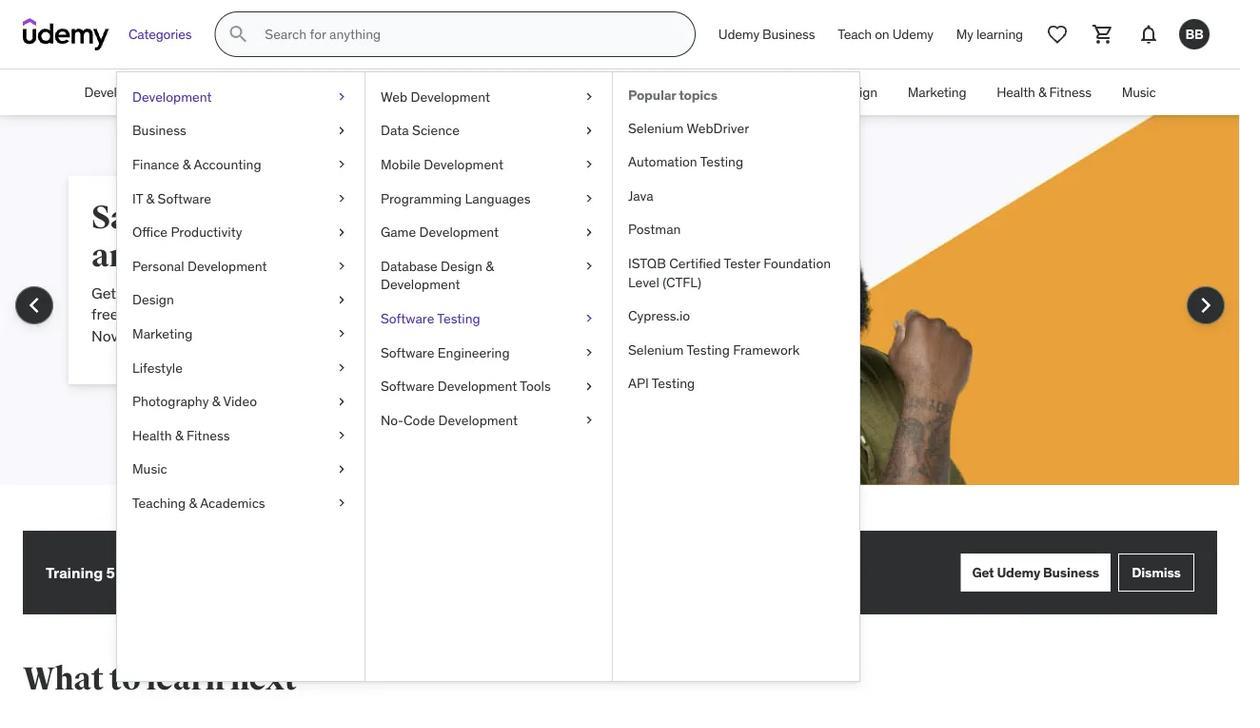 Task type: describe. For each thing, give the bounding box(es) containing it.
personal for health & fitness
[[676, 84, 726, 101]]

no-code development
[[381, 412, 518, 429]]

tester
[[724, 255, 761, 272]]

istqb certified tester foundation level (ctfl)
[[629, 255, 831, 291]]

1 horizontal spatial get
[[236, 563, 261, 583]]

want
[[291, 305, 324, 324]]

level
[[629, 274, 660, 291]]

selenium webdriver
[[629, 119, 750, 136]]

software for software testing
[[381, 310, 435, 327]]

framework
[[733, 341, 800, 358]]

it for lifestyle
[[132, 190, 143, 207]]

xsmall image for photography & video
[[334, 393, 349, 411]]

certified
[[670, 255, 721, 272]]

design inside database design & development
[[441, 258, 483, 275]]

& for finance & accounting 'link' corresponding to health & fitness
[[324, 84, 332, 101]]

game development
[[381, 224, 499, 241]]

xsmall image for finance & accounting
[[334, 155, 349, 174]]

programming languages link
[[366, 182, 612, 216]]

bb
[[1186, 25, 1204, 42]]

learning
[[977, 25, 1024, 43]]

development inside database design & development
[[381, 276, 461, 293]]

your
[[265, 563, 294, 583]]

carousel element
[[0, 115, 1241, 531]]

languages
[[465, 190, 531, 207]]

business down submit search 'image'
[[192, 84, 245, 101]]

database design & development
[[381, 258, 494, 293]]

2.
[[122, 326, 134, 345]]

automation
[[629, 153, 698, 170]]

& inside database design & development
[[486, 258, 494, 275]]

bb link
[[1172, 11, 1218, 57]]

fitness for right "health & fitness" link
[[1050, 84, 1092, 101]]

marketing link for lifestyle
[[117, 317, 365, 351]]

popular topics
[[629, 87, 718, 104]]

xsmall image for no-code development
[[582, 411, 597, 430]]

0 horizontal spatial udemy
[[719, 25, 760, 43]]

software testing link
[[366, 302, 612, 336]]

api testing
[[629, 375, 695, 392]]

design for health & fitness
[[837, 84, 878, 101]]

xsmall image for business
[[334, 122, 349, 140]]

design link for lifestyle
[[117, 283, 365, 317]]

more
[[136, 563, 172, 583]]

photography & video link
[[117, 385, 365, 419]]

get inside the save now. learn anytime. get courses for as little as $11.99 and enjoy the freedom to learn the way you want (for less). sale ends nov 2.
[[91, 283, 116, 303]]

no-code development link
[[366, 404, 612, 438]]

xsmall image for health & fitness
[[334, 427, 349, 445]]

office productivity for lifestyle
[[132, 224, 242, 241]]

& left now.
[[146, 190, 154, 207]]

personal development link for health & fitness
[[661, 70, 822, 115]]

xsmall image for personal development
[[334, 257, 349, 276]]

& for teaching & academics link
[[189, 495, 197, 512]]

lifestyle link
[[117, 351, 365, 385]]

cypress.io
[[629, 307, 691, 325]]

personal development for health & fitness
[[676, 84, 807, 101]]

& for right "health & fitness" link
[[1039, 84, 1047, 101]]

xsmall image for database design & development
[[582, 257, 597, 276]]

categories
[[129, 25, 192, 43]]

0 vertical spatial music link
[[1107, 70, 1172, 115]]

development link for lifestyle
[[117, 80, 365, 114]]

2 horizontal spatial udemy
[[997, 564, 1041, 581]]

it for health & fitness
[[431, 84, 441, 101]]

istqb
[[629, 255, 666, 272]]

photography & video
[[132, 393, 257, 410]]

tools
[[520, 378, 551, 395]]

1 vertical spatial learn
[[146, 660, 225, 699]]

software for software development tools
[[381, 378, 435, 395]]

teaching
[[132, 495, 186, 512]]

courses inside the save now. learn anytime. get courses for as little as $11.99 and enjoy the freedom to learn the way you want (for less). sale ends nov 2.
[[120, 283, 173, 303]]

software for software engineering
[[381, 344, 435, 361]]

udemy image
[[23, 18, 110, 50]]

api
[[629, 375, 649, 392]]

(for
[[328, 305, 351, 324]]

software testing
[[381, 310, 481, 327]]

testing for software
[[437, 310, 481, 327]]

design for lifestyle
[[132, 291, 174, 309]]

teach on udemy link
[[827, 11, 945, 57]]

api testing link
[[613, 367, 860, 401]]

science
[[412, 122, 460, 139]]

little
[[219, 283, 249, 303]]

foundation
[[764, 255, 831, 272]]

music for bottom the music 'link'
[[132, 461, 167, 478]]

lifestyle
[[132, 359, 183, 376]]

game development link
[[366, 216, 612, 249]]

productivity for lifestyle
[[171, 224, 242, 241]]

2 as from the left
[[253, 283, 268, 303]]

xsmall image for music
[[334, 460, 349, 479]]

xsmall image for mobile development
[[582, 155, 597, 174]]

teach on udemy
[[838, 25, 934, 43]]

office productivity link for lifestyle
[[117, 216, 365, 249]]

1 horizontal spatial health & fitness link
[[982, 70, 1107, 115]]

web development
[[381, 88, 490, 105]]

dismiss button
[[1119, 554, 1195, 592]]

software development tools
[[381, 378, 551, 395]]

academics
[[200, 495, 265, 512]]

xsmall image for software development tools
[[582, 377, 597, 396]]

udemy business link
[[707, 11, 827, 57]]

my learning
[[957, 25, 1024, 43]]

udemy inside 'link'
[[893, 25, 934, 43]]

code
[[404, 412, 435, 429]]

save
[[91, 198, 161, 238]]

testing for selenium
[[687, 341, 730, 358]]

business link for health & fitness
[[177, 70, 260, 115]]

testing for api
[[652, 375, 695, 392]]

no-
[[381, 412, 404, 429]]

topics
[[679, 87, 718, 104]]

video
[[223, 393, 257, 410]]

postman link
[[613, 213, 860, 247]]

personal development link for lifestyle
[[117, 249, 365, 283]]

engineering
[[438, 344, 510, 361]]

accounting for lifestyle
[[194, 156, 261, 173]]

1 vertical spatial courses
[[555, 563, 608, 583]]

java link
[[613, 179, 860, 213]]

udemy business
[[719, 25, 815, 43]]

Search for anything text field
[[261, 18, 672, 50]]

web
[[381, 88, 408, 105]]

mobile development
[[381, 156, 504, 173]]

1 vertical spatial to
[[386, 563, 400, 583]]

xsmall image for marketing
[[334, 325, 349, 344]]

less).
[[355, 305, 389, 324]]

istqb certified tester foundation level (ctfl) link
[[613, 247, 860, 299]]

access
[[336, 563, 383, 583]]

and
[[319, 283, 344, 303]]

notifications image
[[1138, 23, 1161, 46]]

game
[[381, 224, 416, 241]]

marketing link for health & fitness
[[893, 70, 982, 115]]

team
[[297, 563, 332, 583]]

popular
[[629, 87, 676, 104]]

software up "anytime."
[[158, 190, 211, 207]]

training
[[46, 563, 103, 583]]

on
[[875, 25, 890, 43]]

xsmall image for design
[[334, 291, 349, 310]]

1 vertical spatial the
[[207, 305, 230, 324]]

& for left "health & fitness" link
[[175, 427, 183, 444]]

design link for health & fitness
[[822, 70, 893, 115]]

finance & accounting link for lifestyle
[[117, 148, 365, 182]]

now.
[[166, 198, 234, 238]]

data science
[[381, 122, 460, 139]]

business link for lifestyle
[[117, 114, 365, 148]]



Task type: locate. For each thing, give the bounding box(es) containing it.
personal for lifestyle
[[132, 258, 184, 275]]

what
[[23, 660, 104, 699]]

xsmall image inside data science 'link'
[[582, 122, 597, 140]]

data science link
[[366, 114, 612, 148]]

development link down submit search 'image'
[[117, 80, 365, 114]]

marketing for lifestyle
[[132, 325, 193, 343]]

development inside 'link'
[[411, 88, 490, 105]]

office for lifestyle
[[132, 224, 168, 241]]

selenium for selenium webdriver
[[629, 119, 684, 136]]

1 horizontal spatial music link
[[1107, 70, 1172, 115]]

xsmall image inside no-code development link
[[582, 411, 597, 430]]

1 horizontal spatial udemy
[[893, 25, 934, 43]]

1 horizontal spatial marketing link
[[893, 70, 982, 115]]

0 horizontal spatial personal development link
[[117, 249, 365, 283]]

0 vertical spatial to
[[152, 305, 166, 324]]

1 vertical spatial design
[[441, 258, 483, 275]]

to right what
[[109, 660, 140, 699]]

software engineering
[[381, 344, 510, 361]]

0 horizontal spatial health & fitness link
[[117, 419, 365, 453]]

personal development up selenium webdriver 'link'
[[676, 84, 807, 101]]

& left the web
[[324, 84, 332, 101]]

1 vertical spatial office productivity
[[132, 224, 242, 241]]

it & software for health & fitness
[[431, 84, 508, 101]]

selenium testing framework link
[[613, 333, 860, 367]]

finance
[[275, 84, 321, 101], [132, 156, 179, 173]]

1 horizontal spatial productivity
[[576, 84, 645, 101]]

programming
[[381, 190, 462, 207]]

1 horizontal spatial as
[[253, 283, 268, 303]]

personal up for on the left top of page
[[132, 258, 184, 275]]

webdriver
[[687, 119, 750, 136]]

accounting up now.
[[194, 156, 261, 173]]

it & software link
[[416, 70, 523, 115], [117, 182, 365, 216]]

xsmall image for web development
[[582, 88, 597, 106]]

xsmall image for office productivity
[[334, 223, 349, 242]]

0 horizontal spatial as
[[199, 283, 215, 303]]

1 vertical spatial it
[[132, 190, 143, 207]]

1 horizontal spatial it & software link
[[416, 70, 523, 115]]

to inside the save now. learn anytime. get courses for as little as $11.99 and enjoy the freedom to learn the way you want (for less). sale ends nov 2.
[[152, 305, 166, 324]]

0 vertical spatial health & fitness
[[997, 84, 1092, 101]]

0 vertical spatial office
[[538, 84, 573, 101]]

way
[[233, 305, 260, 324]]

health & fitness for left "health & fitness" link
[[132, 427, 230, 444]]

1 vertical spatial accounting
[[194, 156, 261, 173]]

save now. learn anytime. get courses for as little as $11.99 and enjoy the freedom to learn the way you want (for less). sale ends nov 2.
[[91, 198, 459, 345]]

0 horizontal spatial accounting
[[194, 156, 261, 173]]

2 horizontal spatial get
[[973, 564, 995, 581]]

xsmall image for programming languages
[[582, 189, 597, 208]]

office productivity link
[[523, 70, 661, 115], [117, 216, 365, 249]]

xsmall image inside game development link
[[582, 223, 597, 242]]

previous image
[[19, 290, 50, 321]]

0 vertical spatial design link
[[822, 70, 893, 115]]

the down little
[[207, 305, 230, 324]]

0 horizontal spatial personal
[[132, 258, 184, 275]]

it & software
[[431, 84, 508, 101], [132, 190, 211, 207]]

1 vertical spatial office
[[132, 224, 168, 241]]

(ctfl)
[[663, 274, 702, 291]]

& up science
[[444, 84, 452, 101]]

finance & accounting for health & fitness
[[275, 84, 401, 101]]

music for the music 'link' to the top
[[1123, 84, 1157, 101]]

xsmall image inside office productivity "link"
[[334, 223, 349, 242]]

design down game development
[[441, 258, 483, 275]]

design down teach
[[837, 84, 878, 101]]

office up freedom
[[132, 224, 168, 241]]

2 vertical spatial design
[[132, 291, 174, 309]]

1 vertical spatial finance & accounting
[[132, 156, 261, 173]]

$11.99
[[272, 283, 315, 303]]

xsmall image for game development
[[582, 223, 597, 242]]

0 horizontal spatial fitness
[[187, 427, 230, 444]]

health & fitness
[[997, 84, 1092, 101], [132, 427, 230, 444]]

0 vertical spatial fitness
[[1050, 84, 1092, 101]]

2 horizontal spatial design
[[837, 84, 878, 101]]

music up teaching
[[132, 461, 167, 478]]

business link
[[177, 70, 260, 115], [117, 114, 365, 148]]

productivity for health & fitness
[[576, 84, 645, 101]]

xsmall image inside software testing link
[[582, 310, 597, 328]]

0 vertical spatial marketing
[[908, 84, 967, 101]]

xsmall image inside the design link
[[334, 291, 349, 310]]

1 horizontal spatial it & software
[[431, 84, 508, 101]]

& right teaching
[[189, 495, 197, 512]]

music link down "notifications" icon
[[1107, 70, 1172, 115]]

fitness down wishlist icon
[[1050, 84, 1092, 101]]

music
[[1123, 84, 1157, 101], [132, 461, 167, 478]]

testing right api
[[652, 375, 695, 392]]

it & software up data science 'link'
[[431, 84, 508, 101]]

software testing element
[[612, 72, 860, 682]]

& left the video at the left of the page
[[212, 393, 220, 410]]

finance & accounting for lifestyle
[[132, 156, 261, 173]]

xsmall image inside teaching & academics link
[[334, 494, 349, 513]]

0 horizontal spatial office productivity
[[132, 224, 242, 241]]

learn
[[170, 305, 204, 324], [146, 660, 225, 699]]

wishlist image
[[1047, 23, 1069, 46]]

personal development link up way
[[117, 249, 365, 283]]

submit search image
[[227, 23, 250, 46]]

0 vertical spatial learn
[[170, 305, 204, 324]]

0 vertical spatial it & software link
[[416, 70, 523, 115]]

it
[[431, 84, 441, 101], [132, 190, 143, 207]]

0 horizontal spatial design link
[[117, 283, 365, 317]]

finance for lifestyle
[[132, 156, 179, 173]]

selenium testing framework
[[629, 341, 800, 358]]

1 vertical spatial finance & accounting link
[[117, 148, 365, 182]]

0 vertical spatial finance
[[275, 84, 321, 101]]

sale
[[393, 305, 422, 324]]

0 vertical spatial the
[[388, 283, 410, 303]]

0 vertical spatial finance & accounting
[[275, 84, 401, 101]]

personal development for lifestyle
[[132, 258, 267, 275]]

health & fitness for right "health & fitness" link
[[997, 84, 1092, 101]]

finance & accounting link up data on the top left of the page
[[260, 70, 416, 115]]

learn
[[240, 198, 329, 238]]

as up way
[[253, 283, 268, 303]]

software engineering link
[[366, 336, 612, 370]]

design left for on the left top of page
[[132, 291, 174, 309]]

1 vertical spatial health
[[132, 427, 172, 444]]

1 vertical spatial marketing link
[[117, 317, 365, 351]]

1 vertical spatial health & fitness link
[[117, 419, 365, 453]]

1 horizontal spatial design link
[[822, 70, 893, 115]]

health down learning
[[997, 84, 1036, 101]]

data
[[381, 122, 409, 139]]

categories button
[[117, 11, 203, 57]]

0 horizontal spatial finance & accounting
[[132, 156, 261, 173]]

testing
[[701, 153, 744, 170], [437, 310, 481, 327], [687, 341, 730, 358], [652, 375, 695, 392]]

finance & accounting link for health & fitness
[[260, 70, 416, 115]]

next image
[[1191, 290, 1222, 321]]

health & fitness down wishlist icon
[[997, 84, 1092, 101]]

it up science
[[431, 84, 441, 101]]

0 horizontal spatial the
[[207, 305, 230, 324]]

what to learn next
[[23, 660, 297, 699]]

it up "anytime."
[[132, 190, 143, 207]]

0 horizontal spatial personal development
[[132, 258, 267, 275]]

people?
[[176, 563, 232, 583]]

it & software link for health & fitness
[[416, 70, 523, 115]]

1 vertical spatial design link
[[117, 283, 365, 317]]

0 vertical spatial accounting
[[335, 84, 401, 101]]

0 vertical spatial it
[[431, 84, 441, 101]]

1 horizontal spatial to
[[152, 305, 166, 324]]

as
[[199, 283, 215, 303], [253, 283, 268, 303]]

it & software up "anytime."
[[132, 190, 211, 207]]

1 vertical spatial it & software link
[[117, 182, 365, 216]]

development link for health & fitness
[[69, 70, 177, 115]]

business left teach
[[763, 25, 815, 43]]

1 horizontal spatial finance
[[275, 84, 321, 101]]

music down "notifications" icon
[[1123, 84, 1157, 101]]

xsmall image inside software development tools link
[[582, 377, 597, 396]]

postman
[[629, 221, 681, 238]]

marketing link down little
[[117, 317, 365, 351]]

as right for on the left top of page
[[199, 283, 215, 303]]

to right access
[[386, 563, 400, 583]]

0 horizontal spatial to
[[109, 660, 140, 699]]

office
[[538, 84, 573, 101], [132, 224, 168, 241]]

testing up software engineering
[[437, 310, 481, 327]]

testing down webdriver
[[701, 153, 744, 170]]

courses right '24,000+'
[[555, 563, 608, 583]]

0 vertical spatial music
[[1123, 84, 1157, 101]]

personal development link up webdriver
[[661, 70, 822, 115]]

0 horizontal spatial office
[[132, 224, 168, 241]]

1 vertical spatial health & fitness
[[132, 427, 230, 444]]

development link
[[69, 70, 177, 115], [117, 80, 365, 114]]

2 selenium from the top
[[629, 341, 684, 358]]

1 horizontal spatial office
[[538, 84, 573, 101]]

1 as from the left
[[199, 283, 215, 303]]

0 horizontal spatial get
[[91, 283, 116, 303]]

marketing for health & fitness
[[908, 84, 967, 101]]

0 vertical spatial it & software
[[431, 84, 508, 101]]

health for left "health & fitness" link
[[132, 427, 172, 444]]

learn inside the save now. learn anytime. get courses for as little as $11.99 and enjoy the freedom to learn the way you want (for less). sale ends nov 2.
[[170, 305, 204, 324]]

xsmall image for data science
[[582, 122, 597, 140]]

or
[[118, 563, 132, 583]]

& down photography
[[175, 427, 183, 444]]

marketing down my
[[908, 84, 967, 101]]

music link up the academics
[[117, 453, 365, 487]]

it & software for lifestyle
[[132, 190, 211, 207]]

office for health & fitness
[[538, 84, 573, 101]]

& down game development link
[[486, 258, 494, 275]]

health & fitness link down the video at the left of the page
[[117, 419, 365, 453]]

it & software link for lifestyle
[[117, 182, 365, 216]]

accounting up data on the top left of the page
[[335, 84, 401, 101]]

health & fitness link down wishlist icon
[[982, 70, 1107, 115]]

photography
[[132, 393, 209, 410]]

1 vertical spatial music
[[132, 461, 167, 478]]

1 horizontal spatial personal development link
[[661, 70, 822, 115]]

teach
[[838, 25, 872, 43]]

xsmall image for software testing
[[582, 310, 597, 328]]

development link down categories 'dropdown button'
[[69, 70, 177, 115]]

learn down for on the left top of page
[[170, 305, 204, 324]]

software down sale
[[381, 344, 435, 361]]

get udemy business
[[973, 564, 1100, 581]]

1 horizontal spatial design
[[441, 258, 483, 275]]

finance & accounting up now.
[[132, 156, 261, 173]]

& for finance & accounting 'link' for lifestyle
[[183, 156, 191, 173]]

xsmall image
[[334, 88, 349, 106], [582, 122, 597, 140], [582, 155, 597, 174], [582, 189, 597, 208], [582, 223, 597, 242], [582, 257, 597, 276], [334, 325, 349, 344], [582, 344, 597, 362], [334, 359, 349, 377], [334, 460, 349, 479]]

office up data science 'link'
[[538, 84, 573, 101]]

my
[[957, 25, 974, 43]]

design link
[[822, 70, 893, 115], [117, 283, 365, 317]]

mobile development link
[[366, 148, 612, 182]]

xsmall image inside software engineering link
[[582, 344, 597, 362]]

xsmall image for teaching & academics
[[334, 494, 349, 513]]

xsmall image inside "programming languages" link
[[582, 189, 597, 208]]

1 horizontal spatial office productivity link
[[523, 70, 661, 115]]

enjoy
[[348, 283, 384, 303]]

1 vertical spatial personal
[[132, 258, 184, 275]]

0 horizontal spatial it & software
[[132, 190, 211, 207]]

& up now.
[[183, 156, 191, 173]]

1 horizontal spatial health
[[997, 84, 1036, 101]]

testing for automation
[[701, 153, 744, 170]]

for
[[177, 283, 196, 303]]

1 selenium from the top
[[629, 119, 684, 136]]

0 horizontal spatial design
[[132, 291, 174, 309]]

0 vertical spatial marketing link
[[893, 70, 982, 115]]

finance & accounting up data on the top left of the page
[[275, 84, 401, 101]]

xsmall image inside photography & video link
[[334, 393, 349, 411]]

selenium webdriver link
[[613, 111, 860, 145]]

next
[[230, 660, 297, 699]]

finance & accounting link
[[260, 70, 416, 115], [117, 148, 365, 182]]

1 vertical spatial it & software
[[132, 190, 211, 207]]

personal development link
[[661, 70, 822, 115], [117, 249, 365, 283]]

teaching & academics
[[132, 495, 265, 512]]

0 horizontal spatial it
[[132, 190, 143, 207]]

music link
[[1107, 70, 1172, 115], [117, 453, 365, 487]]

training 5 or more people? get your team access to udemy's top 24,000+ courses
[[46, 563, 608, 583]]

xsmall image inside "health & fitness" link
[[334, 427, 349, 445]]

1 horizontal spatial personal development
[[676, 84, 807, 101]]

software down enjoy
[[381, 310, 435, 327]]

0 horizontal spatial finance
[[132, 156, 179, 173]]

software up code
[[381, 378, 435, 395]]

1 vertical spatial personal development
[[132, 258, 267, 275]]

0 horizontal spatial health
[[132, 427, 172, 444]]

1 horizontal spatial marketing
[[908, 84, 967, 101]]

0 vertical spatial office productivity link
[[523, 70, 661, 115]]

0 vertical spatial health
[[997, 84, 1036, 101]]

productivity up selenium webdriver
[[576, 84, 645, 101]]

to right freedom
[[152, 305, 166, 324]]

productivity up for on the left top of page
[[171, 224, 242, 241]]

& for photography & video link
[[212, 393, 220, 410]]

fitness down photography & video
[[187, 427, 230, 444]]

0 vertical spatial office productivity
[[538, 84, 645, 101]]

my learning link
[[945, 11, 1035, 57]]

health & fitness down photography
[[132, 427, 230, 444]]

programming languages
[[381, 190, 531, 207]]

nov
[[91, 326, 118, 345]]

finance for health & fitness
[[275, 84, 321, 101]]

0 horizontal spatial courses
[[120, 283, 173, 303]]

1 horizontal spatial music
[[1123, 84, 1157, 101]]

& down wishlist icon
[[1039, 84, 1047, 101]]

testing down cypress.io link
[[687, 341, 730, 358]]

finance & accounting link up now.
[[117, 148, 365, 182]]

0 horizontal spatial marketing link
[[117, 317, 365, 351]]

0 vertical spatial courses
[[120, 283, 173, 303]]

learn left next
[[146, 660, 225, 699]]

0 vertical spatial personal development
[[676, 84, 807, 101]]

xsmall image inside web development 'link'
[[582, 88, 597, 106]]

automation testing link
[[613, 145, 860, 179]]

1 horizontal spatial fitness
[[1050, 84, 1092, 101]]

2 vertical spatial to
[[109, 660, 140, 699]]

the up sale
[[388, 283, 410, 303]]

office productivity link for health & fitness
[[523, 70, 661, 115]]

xsmall image for development
[[334, 88, 349, 106]]

get
[[91, 283, 116, 303], [236, 563, 261, 583], [973, 564, 995, 581]]

1 horizontal spatial health & fitness
[[997, 84, 1092, 101]]

get udemy business link
[[961, 554, 1111, 592]]

1 vertical spatial selenium
[[629, 341, 684, 358]]

5
[[106, 563, 115, 583]]

xsmall image
[[582, 88, 597, 106], [334, 122, 349, 140], [334, 155, 349, 174], [334, 189, 349, 208], [334, 223, 349, 242], [334, 257, 349, 276], [334, 291, 349, 310], [582, 310, 597, 328], [582, 377, 597, 396], [334, 393, 349, 411], [582, 411, 597, 430], [334, 427, 349, 445], [334, 494, 349, 513]]

xsmall image inside mobile development link
[[582, 155, 597, 174]]

business up save
[[132, 122, 186, 139]]

database design & development link
[[366, 249, 612, 302]]

it & software link up little
[[117, 182, 365, 216]]

0 horizontal spatial productivity
[[171, 224, 242, 241]]

personal
[[676, 84, 726, 101], [132, 258, 184, 275]]

marketing link down my
[[893, 70, 982, 115]]

dismiss
[[1133, 564, 1182, 581]]

shopping cart with 0 items image
[[1092, 23, 1115, 46]]

selenium inside 'link'
[[629, 119, 684, 136]]

automation testing
[[629, 153, 744, 170]]

0 horizontal spatial music link
[[117, 453, 365, 487]]

24,000+
[[492, 563, 551, 583]]

java
[[629, 187, 654, 204]]

anytime.
[[91, 236, 222, 276]]

courses up freedom
[[120, 283, 173, 303]]

it & software link up science
[[416, 70, 523, 115]]

health down photography
[[132, 427, 172, 444]]

accounting for health & fitness
[[335, 84, 401, 101]]

1 horizontal spatial personal
[[676, 84, 726, 101]]

fitness for left "health & fitness" link
[[187, 427, 230, 444]]

health for right "health & fitness" link
[[997, 84, 1036, 101]]

0 horizontal spatial it & software link
[[117, 182, 365, 216]]

0 vertical spatial finance & accounting link
[[260, 70, 416, 115]]

finance & accounting
[[275, 84, 401, 101], [132, 156, 261, 173]]

you
[[263, 305, 287, 324]]

1 vertical spatial marketing
[[132, 325, 193, 343]]

0 vertical spatial design
[[837, 84, 878, 101]]

1 horizontal spatial the
[[388, 283, 410, 303]]

1 horizontal spatial office productivity
[[538, 84, 645, 101]]

fitness
[[1050, 84, 1092, 101], [187, 427, 230, 444]]

marketing up lifestyle
[[132, 325, 193, 343]]

xsmall image for lifestyle
[[334, 359, 349, 377]]

xsmall image for software engineering
[[582, 344, 597, 362]]

selenium down popular
[[629, 119, 684, 136]]

database
[[381, 258, 438, 275]]

personal up selenium webdriver
[[676, 84, 726, 101]]

0 vertical spatial selenium
[[629, 119, 684, 136]]

&
[[324, 84, 332, 101], [444, 84, 452, 101], [1039, 84, 1047, 101], [183, 156, 191, 173], [146, 190, 154, 207], [486, 258, 494, 275], [212, 393, 220, 410], [175, 427, 183, 444], [189, 495, 197, 512]]

selenium down cypress.io
[[629, 341, 684, 358]]

xsmall image inside database design & development link
[[582, 257, 597, 276]]

ends
[[426, 305, 459, 324]]

office productivity for health & fitness
[[538, 84, 645, 101]]

xsmall image inside lifestyle link
[[334, 359, 349, 377]]

software up data science 'link'
[[455, 84, 508, 101]]

personal development up for on the left top of page
[[132, 258, 267, 275]]

xsmall image for it & software
[[334, 189, 349, 208]]

business left dismiss on the bottom right of page
[[1044, 564, 1100, 581]]

selenium for selenium testing framework
[[629, 341, 684, 358]]

1 vertical spatial music link
[[117, 453, 365, 487]]



Task type: vqa. For each thing, say whether or not it's contained in the screenshot.
Tools,
no



